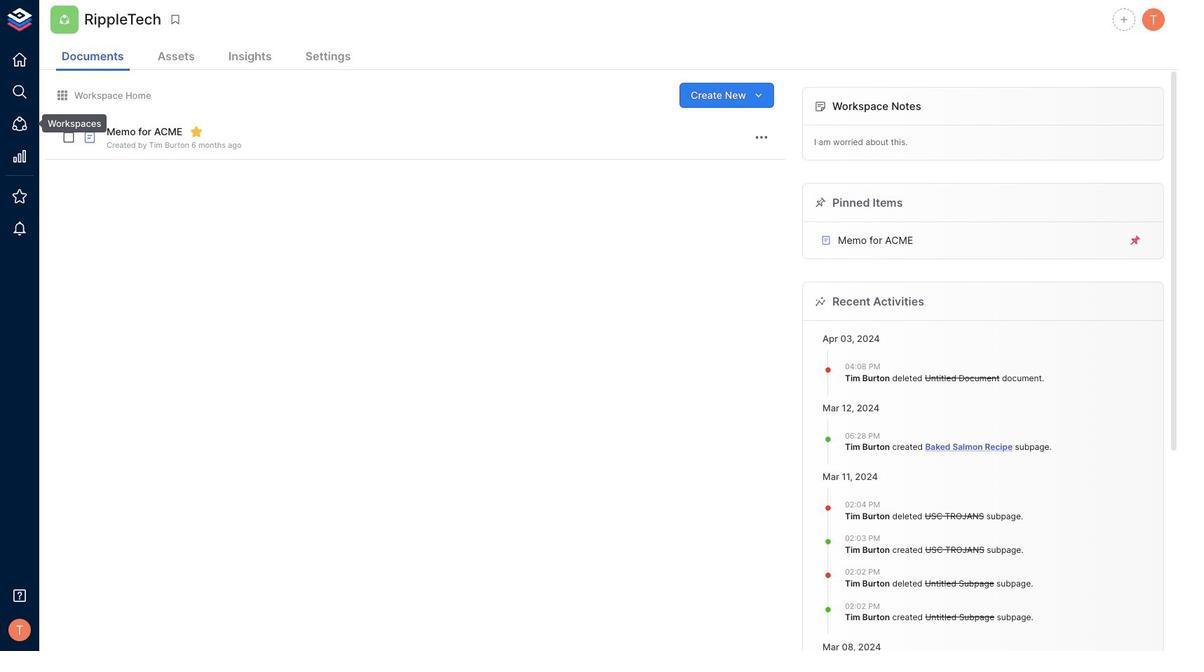 Task type: locate. For each thing, give the bounding box(es) containing it.
tooltip
[[32, 114, 107, 133]]

unpin image
[[1129, 234, 1142, 247]]



Task type: vqa. For each thing, say whether or not it's contained in the screenshot.
Remove Favorite image
yes



Task type: describe. For each thing, give the bounding box(es) containing it.
bookmark image
[[169, 13, 182, 26]]

remove favorite image
[[190, 126, 203, 138]]



